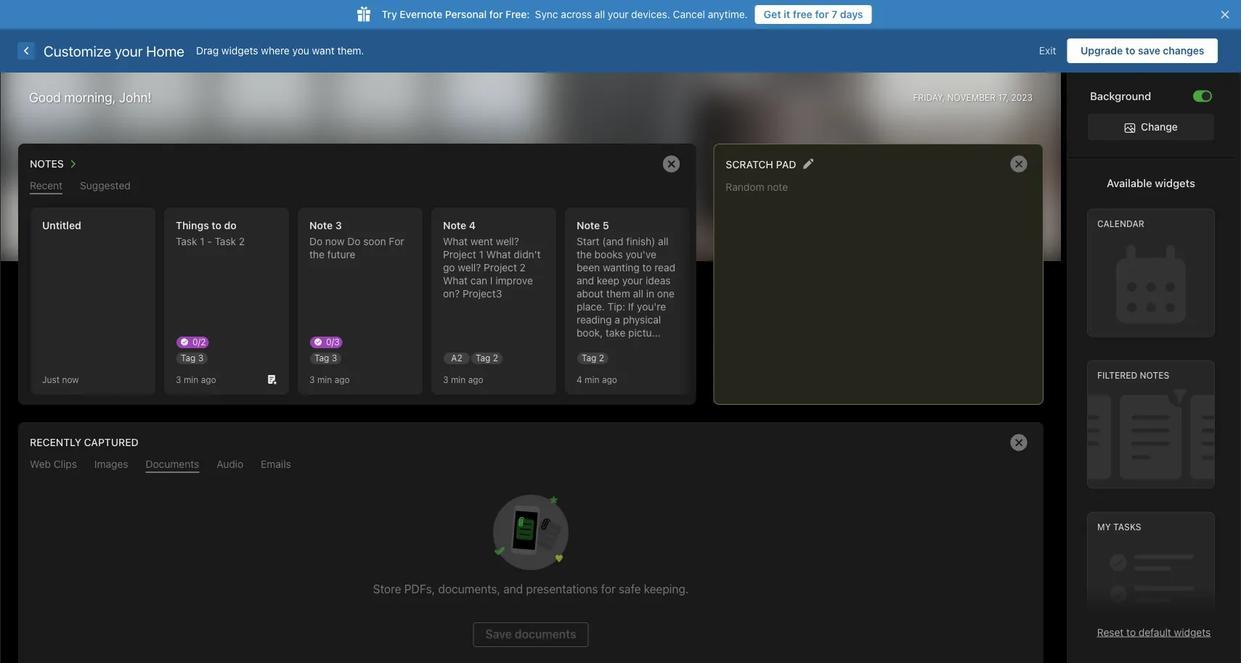 Task type: describe. For each thing, give the bounding box(es) containing it.
7
[[832, 8, 838, 20]]

get it free for 7 days
[[764, 8, 863, 20]]

anytime.
[[708, 8, 748, 20]]

customize your home
[[44, 42, 184, 59]]

free
[[793, 8, 813, 20]]

change
[[1141, 121, 1178, 133]]

my tasks
[[1098, 523, 1142, 533]]

free:
[[506, 8, 530, 20]]

for for free:
[[490, 8, 503, 20]]

default
[[1139, 627, 1172, 639]]

exit
[[1039, 45, 1057, 57]]

get
[[764, 8, 781, 20]]

try evernote personal for free: sync across all your devices. cancel anytime.
[[382, 8, 748, 20]]

2 vertical spatial widgets
[[1174, 627, 1211, 639]]

background image
[[1202, 92, 1211, 101]]

morning,
[[64, 90, 116, 105]]

17,
[[998, 93, 1009, 103]]

upgrade to save changes button
[[1068, 39, 1218, 63]]

exit button
[[1029, 39, 1068, 63]]

customize
[[44, 42, 111, 59]]

want
[[312, 45, 335, 57]]

drag widgets where you want them.
[[196, 45, 364, 57]]

tasks
[[1114, 523, 1142, 533]]

cancel
[[673, 8, 705, 20]]

2023
[[1012, 93, 1033, 103]]

reset to default widgets button
[[1097, 627, 1211, 639]]

0 vertical spatial your
[[608, 8, 629, 20]]

scratch
[[726, 159, 774, 171]]

1 vertical spatial your
[[115, 42, 143, 59]]

upgrade to save changes
[[1081, 45, 1205, 57]]

upgrade
[[1081, 45, 1123, 57]]

try
[[382, 8, 397, 20]]

for for 7
[[815, 8, 829, 20]]

drag
[[196, 45, 219, 57]]

1 remove image from the top
[[1005, 150, 1034, 179]]

widgets for available
[[1155, 177, 1196, 189]]

filtered notes
[[1098, 371, 1170, 381]]



Task type: locate. For each thing, give the bounding box(es) containing it.
pad
[[776, 159, 797, 171]]

remove image
[[1005, 150, 1034, 179], [1005, 429, 1034, 458]]

1 horizontal spatial your
[[608, 8, 629, 20]]

all
[[595, 8, 605, 20]]

your
[[608, 8, 629, 20], [115, 42, 143, 59]]

personal
[[445, 8, 487, 20]]

2 for from the left
[[815, 8, 829, 20]]

background
[[1090, 90, 1152, 102]]

to for upgrade
[[1126, 45, 1136, 57]]

for left 7
[[815, 8, 829, 20]]

november
[[948, 93, 996, 103]]

0 vertical spatial to
[[1126, 45, 1136, 57]]

to right reset
[[1127, 627, 1136, 639]]

0 horizontal spatial for
[[490, 8, 503, 20]]

get it free for 7 days button
[[755, 5, 872, 24]]

1 vertical spatial remove image
[[1005, 429, 1034, 458]]

your left home
[[115, 42, 143, 59]]

across
[[561, 8, 592, 20]]

to for reset
[[1127, 627, 1136, 639]]

good
[[29, 90, 61, 105]]

where
[[261, 45, 290, 57]]

devices.
[[631, 8, 670, 20]]

reset to default widgets
[[1097, 627, 1211, 639]]

edit widget title image
[[803, 158, 814, 169]]

change button
[[1088, 114, 1215, 140]]

them.
[[337, 45, 364, 57]]

to inside button
[[1126, 45, 1136, 57]]

your right all
[[608, 8, 629, 20]]

2 remove image from the top
[[1005, 429, 1034, 458]]

calendar
[[1098, 219, 1145, 229]]

days
[[840, 8, 863, 20]]

changes
[[1163, 45, 1205, 57]]

widgets right available
[[1155, 177, 1196, 189]]

available widgets
[[1107, 177, 1196, 189]]

my
[[1098, 523, 1111, 533]]

for left free:
[[490, 8, 503, 20]]

1 vertical spatial to
[[1127, 627, 1136, 639]]

for
[[490, 8, 503, 20], [815, 8, 829, 20]]

to
[[1126, 45, 1136, 57], [1127, 627, 1136, 639]]

1 vertical spatial widgets
[[1155, 177, 1196, 189]]

remove image
[[657, 150, 686, 179]]

you
[[292, 45, 309, 57]]

available
[[1107, 177, 1153, 189]]

john!
[[119, 90, 152, 105]]

1 horizontal spatial for
[[815, 8, 829, 20]]

0 vertical spatial widgets
[[221, 45, 258, 57]]

widgets right default in the right bottom of the page
[[1174, 627, 1211, 639]]

notes
[[1140, 371, 1170, 381]]

for inside button
[[815, 8, 829, 20]]

evernote
[[400, 8, 443, 20]]

scratch pad button
[[726, 155, 797, 173]]

good morning, john!
[[29, 90, 152, 105]]

friday,
[[914, 93, 945, 103]]

widgets right the drag
[[221, 45, 258, 57]]

0 horizontal spatial your
[[115, 42, 143, 59]]

widgets for drag
[[221, 45, 258, 57]]

sync
[[535, 8, 558, 20]]

home
[[146, 42, 184, 59]]

1 for from the left
[[490, 8, 503, 20]]

filtered
[[1098, 371, 1138, 381]]

it
[[784, 8, 791, 20]]

widgets
[[221, 45, 258, 57], [1155, 177, 1196, 189], [1174, 627, 1211, 639]]

scratch pad
[[726, 159, 797, 171]]

0 vertical spatial remove image
[[1005, 150, 1034, 179]]

friday, november 17, 2023
[[914, 93, 1033, 103]]

save
[[1138, 45, 1161, 57]]

reset
[[1097, 627, 1124, 639]]

to left save
[[1126, 45, 1136, 57]]



Task type: vqa. For each thing, say whether or not it's contained in the screenshot.
'want'
yes



